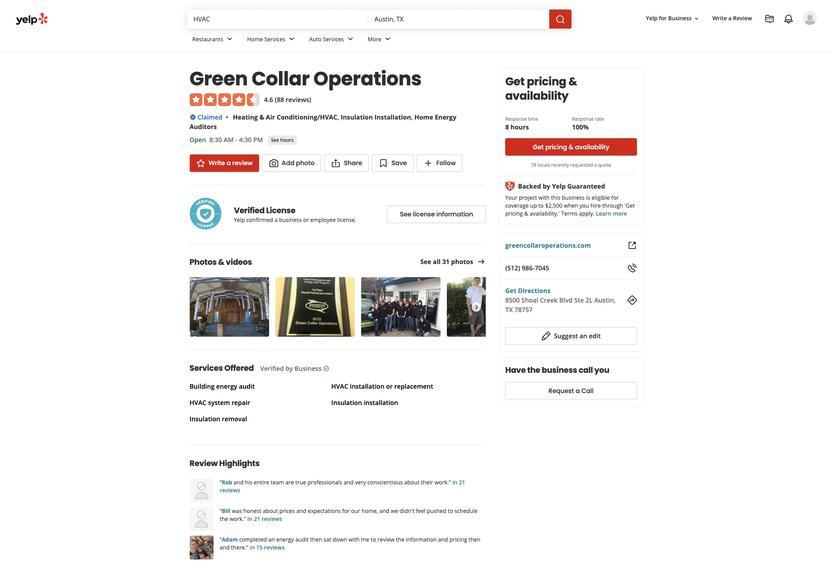 Task type: vqa. For each thing, say whether or not it's contained in the screenshot.
THE GOOD inside Suggested group
no



Task type: locate. For each thing, give the bounding box(es) containing it.
1 vertical spatial or
[[386, 382, 393, 391]]

1 vertical spatial reviews
[[262, 515, 282, 523]]

100%
[[573, 123, 589, 131]]

1 horizontal spatial then
[[469, 536, 481, 543]]

2 none field from the left
[[375, 15, 543, 23]]

see for see all 31 photos
[[421, 258, 432, 266]]

the right the 'have' at the right of the page
[[528, 365, 541, 376]]

in inside in 21 reviews
[[453, 479, 458, 486]]

get directions link
[[506, 286, 551, 295]]

2 vertical spatial reviews
[[264, 544, 285, 551]]

business up the request
[[542, 365, 578, 376]]

response inside the response rate 100%
[[573, 116, 594, 122]]

2 horizontal spatial services
[[323, 35, 344, 43]]

0 horizontal spatial an
[[269, 536, 275, 543]]

a right 16 chevron down v2 image
[[729, 14, 732, 22]]

audit inside the services offered element
[[239, 382, 255, 391]]

energy
[[435, 113, 457, 122]]

1 vertical spatial yelp
[[553, 182, 566, 191]]

0 vertical spatial audit
[[239, 382, 255, 391]]

business inside the your project with this business is eligible for coverage up to $2,500 when you hire through 'get pricing & availability.' terms apply.
[[562, 194, 585, 201]]

2 vertical spatial insulation
[[190, 415, 220, 423]]

kathy r. image
[[190, 507, 214, 531]]

0 horizontal spatial about
[[263, 507, 278, 515]]

green
[[190, 66, 248, 92]]

call
[[582, 386, 594, 395]]

24 external link v2 image
[[628, 241, 637, 250]]

hvac installation or replacement
[[332, 382, 434, 391]]

21 down honest
[[254, 515, 260, 523]]

0 vertical spatial verified
[[234, 205, 265, 216]]

see inside photos & videos element
[[421, 258, 432, 266]]

hvac up insulation installation
[[332, 382, 349, 391]]

2 vertical spatial for
[[342, 507, 350, 515]]

review up d h. image
[[190, 458, 218, 469]]

0 vertical spatial yelp
[[647, 14, 658, 22]]

collar
[[252, 66, 310, 92]]

pm
[[254, 135, 263, 144]]

the down "we"
[[396, 536, 405, 543]]

hours
[[511, 123, 529, 131], [281, 136, 294, 143]]

response up 8
[[506, 116, 527, 122]]

home down find text box at the left of page
[[247, 35, 263, 43]]

24 chevron down v2 image right more
[[383, 34, 393, 44]]

yelp for business
[[647, 14, 692, 22]]

rate
[[595, 116, 604, 122]]

None field
[[194, 15, 362, 23], [375, 15, 543, 23]]

by inside the services offered element
[[286, 364, 293, 373]]

1 vertical spatial insulation
[[332, 398, 362, 407]]

1 vertical spatial write
[[209, 159, 225, 168]]

1 vertical spatial in 21 reviews button
[[246, 515, 282, 523]]

" right miz a. image
[[220, 536, 222, 543]]

get
[[506, 74, 525, 89], [533, 142, 544, 152], [506, 286, 517, 295]]

0 vertical spatial you
[[580, 202, 590, 209]]

1 horizontal spatial 24 chevron down v2 image
[[346, 34, 355, 44]]

work. inside was honest about prices and expectations for our home, and we didn't feel pushed to schedule the work.
[[230, 515, 244, 523]]

0 horizontal spatial work.
[[230, 515, 244, 523]]

2 horizontal spatial to
[[539, 202, 544, 209]]

for left the "our"
[[342, 507, 350, 515]]

1 horizontal spatial with
[[539, 194, 550, 201]]

insulation down the hvac installation or replacement at the bottom of the page
[[332, 398, 362, 407]]

24 chevron down v2 image
[[287, 34, 297, 44]]

0 vertical spatial for
[[660, 14, 667, 22]]

get inside get directions 8500 shoal creek blvd ste 2l austin, tx 78757
[[506, 286, 517, 295]]

to right up
[[539, 202, 544, 209]]

user actions element
[[640, 10, 829, 59]]

more
[[368, 35, 382, 43]]

pricing inside the your project with this business is eligible for coverage up to $2,500 when you hire through 'get pricing & availability.' terms apply.
[[506, 210, 523, 217]]

work. right their
[[435, 479, 449, 486]]

or
[[304, 216, 309, 223], [386, 382, 393, 391]]

0 vertical spatial availability
[[506, 88, 569, 104]]

then left sat
[[310, 536, 322, 543]]

learn more link
[[597, 210, 628, 217]]

see inside "button"
[[400, 210, 412, 219]]

, left insulation installation link
[[338, 113, 339, 122]]

region containing "
[[183, 479, 493, 560]]

by left 16 checkmark badged v2 image
[[286, 364, 293, 373]]

1 vertical spatial the
[[220, 515, 228, 523]]

0 horizontal spatial hours
[[281, 136, 294, 143]]

0 vertical spatial an
[[580, 332, 588, 340]]

energy up the hvac system repair
[[216, 382, 237, 391]]

" down review highlights
[[220, 479, 222, 486]]

in down honest
[[248, 515, 253, 523]]

verified for license
[[234, 205, 265, 216]]

and down the '" adam'
[[220, 544, 230, 551]]

information down the feel
[[406, 536, 437, 543]]

8500
[[506, 296, 520, 305]]

business inside the services offered element
[[295, 364, 322, 373]]

a inside button
[[576, 386, 580, 395]]

audit left sat
[[296, 536, 309, 543]]

region
[[183, 479, 493, 560]]

photo of green collar operations - austin, tx, us. duct replacement is our specialty image
[[190, 277, 269, 337]]

greencollaroperations.com link
[[506, 241, 591, 250]]

reviews inside in 21 reviews
[[220, 487, 240, 494]]

" right their
[[449, 479, 451, 486]]

and down pushed
[[439, 536, 448, 543]]

3 24 chevron down v2 image from the left
[[383, 34, 393, 44]]

energy up in 15 reviews "button"
[[276, 536, 294, 543]]

0 horizontal spatial to
[[371, 536, 376, 543]]

follow button
[[417, 155, 463, 172]]

installation for insulation
[[364, 398, 399, 407]]

home inside home energy auditors
[[415, 113, 434, 122]]

pricing down coverage on the right of page
[[506, 210, 523, 217]]

"
[[220, 479, 222, 486], [220, 507, 222, 515], [220, 536, 222, 543]]

0 vertical spatial by
[[543, 182, 551, 191]]

24 star v2 image
[[196, 159, 206, 168]]

then
[[310, 536, 322, 543], [469, 536, 481, 543]]

1 horizontal spatial for
[[612, 194, 619, 201]]

0 vertical spatial write
[[713, 14, 728, 22]]

verified inside verified license yelp confirmed a business or employee license.
[[234, 205, 265, 216]]

yelp inside button
[[647, 14, 658, 22]]

to right me at the left of page
[[371, 536, 376, 543]]

(88 reviews) link
[[275, 95, 311, 104]]

insulation down system
[[190, 415, 220, 423]]

d h. image
[[190, 479, 214, 503]]

1 horizontal spatial ,
[[411, 113, 413, 122]]

1 " from the top
[[220, 479, 222, 486]]

information inside completed an energy audit then sat down with me to review the information and pricing then and there.
[[406, 536, 437, 543]]

yelp inside verified license yelp confirmed a business or employee license.
[[234, 216, 245, 223]]

license.
[[338, 216, 357, 223]]

services up building
[[190, 363, 223, 374]]

a left the call
[[576, 386, 580, 395]]

get directions 8500 shoal creek blvd ste 2l austin, tx 78757
[[506, 286, 616, 314]]

in 21 reviews
[[220, 479, 466, 494]]

1 horizontal spatial to
[[448, 507, 454, 515]]

0 vertical spatial work.
[[435, 479, 449, 486]]

0 vertical spatial or
[[304, 216, 309, 223]]

0 vertical spatial about
[[405, 479, 420, 486]]

services for auto services
[[323, 35, 344, 43]]

availability.'
[[530, 210, 560, 217]]

recently
[[552, 162, 570, 168]]

locals
[[538, 162, 551, 168]]

3 " from the top
[[220, 536, 222, 543]]

get pricing & availability inside button
[[533, 142, 610, 152]]

4:30
[[239, 135, 252, 144]]

986-
[[522, 264, 535, 273]]

or left replacement
[[386, 382, 393, 391]]

8
[[506, 123, 509, 131]]

1 vertical spatial "
[[244, 515, 246, 523]]

system
[[208, 398, 230, 407]]

see left all
[[421, 258, 432, 266]]

2 " from the top
[[220, 507, 222, 515]]

team
[[271, 479, 284, 486]]

0 vertical spatial review
[[734, 14, 753, 22]]

1 vertical spatial audit
[[296, 536, 309, 543]]

more
[[613, 210, 628, 217]]

review right me at the left of page
[[378, 536, 395, 543]]

insulation removal link
[[190, 415, 247, 423]]

get pricing & availability up 78 locals recently requested a quote
[[533, 142, 610, 152]]

" left was
[[220, 507, 222, 515]]

15
[[257, 544, 263, 551]]

review inside completed an energy audit then sat down with me to review the information and pricing then and there.
[[378, 536, 395, 543]]

home left energy at the top of page
[[415, 113, 434, 122]]

in 15 reviews button
[[249, 544, 285, 551]]

removal
[[222, 415, 247, 423]]

0 horizontal spatial hvac
[[190, 398, 207, 407]]

write inside user actions element
[[713, 14, 728, 22]]

1 horizontal spatial work.
[[435, 479, 449, 486]]

reviews right 15
[[264, 544, 285, 551]]

0 horizontal spatial with
[[349, 536, 360, 543]]

previous image
[[195, 302, 203, 312]]

1 vertical spatial in
[[248, 515, 253, 523]]

review down '4:30'
[[232, 159, 253, 168]]

share
[[344, 159, 362, 168]]

to right pushed
[[448, 507, 454, 515]]

1 horizontal spatial availability
[[576, 142, 610, 152]]

business inside button
[[669, 14, 692, 22]]

None search field
[[187, 10, 573, 29]]

availability up time in the top right of the page
[[506, 88, 569, 104]]

1 vertical spatial review
[[378, 536, 395, 543]]

edit
[[589, 332, 601, 340]]

feel
[[416, 507, 426, 515]]

write right 16 chevron down v2 image
[[713, 14, 728, 22]]

information right license
[[437, 210, 473, 219]]

, left energy at the top of page
[[411, 113, 413, 122]]

hours down the heating & air conditioning/hvac link at top
[[281, 136, 294, 143]]

business for yelp for business
[[669, 14, 692, 22]]

1 vertical spatial for
[[612, 194, 619, 201]]

24 directions v2 image
[[628, 296, 637, 305]]

0 vertical spatial hours
[[511, 123, 529, 131]]

about left their
[[405, 479, 420, 486]]

work. down was
[[230, 515, 244, 523]]

0 horizontal spatial review
[[232, 159, 253, 168]]

you right call
[[595, 365, 610, 376]]

" in 15 reviews
[[247, 544, 285, 551]]

1 horizontal spatial home
[[415, 113, 434, 122]]

installation down "hvac installation or replacement" link
[[364, 398, 399, 407]]

1 horizontal spatial hvac
[[332, 382, 349, 391]]

we
[[391, 507, 399, 515]]

1 vertical spatial availability
[[576, 142, 610, 152]]

or left employee
[[304, 216, 309, 223]]

a down am
[[227, 159, 231, 168]]

response inside the response time 8 hours
[[506, 116, 527, 122]]

2 vertical spatial "
[[220, 536, 222, 543]]

a for review
[[729, 14, 732, 22]]

0 vertical spatial with
[[539, 194, 550, 201]]

installation for hvac
[[350, 382, 385, 391]]

1 horizontal spatial review
[[734, 14, 753, 22]]

0 horizontal spatial write
[[209, 159, 225, 168]]

" down honest
[[244, 515, 246, 523]]

services right auto
[[323, 35, 344, 43]]

in left 15
[[250, 544, 255, 551]]

an left the "edit"
[[580, 332, 588, 340]]

1 vertical spatial energy
[[276, 536, 294, 543]]

0 vertical spatial see
[[271, 136, 279, 143]]

2 horizontal spatial yelp
[[647, 14, 658, 22]]

1 vertical spatial verified
[[260, 364, 284, 373]]

1 vertical spatial business
[[279, 216, 302, 223]]

installation up insulation installation
[[350, 382, 385, 391]]

1 horizontal spatial review
[[378, 536, 395, 543]]

auto services link
[[303, 29, 362, 52]]

services for home services
[[265, 35, 286, 43]]

in 21 reviews button for " rob and his entire team are true professionals and very conscientious about their work. "
[[220, 479, 466, 494]]

write a review
[[209, 159, 253, 168]]

16 claim filled v2 image
[[190, 114, 196, 120]]

this
[[552, 194, 561, 201]]

0 vertical spatial "
[[220, 479, 222, 486]]

2 24 chevron down v2 image from the left
[[346, 34, 355, 44]]

0 horizontal spatial none field
[[194, 15, 362, 23]]

0 vertical spatial 21
[[459, 479, 466, 486]]

$2,500
[[546, 202, 563, 209]]

1 horizontal spatial energy
[[276, 536, 294, 543]]

0 vertical spatial in 21 reviews button
[[220, 479, 466, 494]]

24 pencil v2 image
[[542, 331, 551, 341]]

in right their
[[453, 479, 458, 486]]

2 vertical spatial business
[[542, 365, 578, 376]]

write right 24 star v2 image
[[209, 159, 225, 168]]

hours inside the response time 8 hours
[[511, 123, 529, 131]]

in 21 reviews button
[[220, 479, 466, 494], [246, 515, 282, 523]]

16 chevron down v2 image
[[694, 15, 700, 22]]

1 vertical spatial with
[[349, 536, 360, 543]]

for left 16 chevron down v2 image
[[660, 14, 667, 22]]

0 vertical spatial in
[[453, 479, 458, 486]]

review left projects "icon"
[[734, 14, 753, 22]]

hvac down building
[[190, 398, 207, 407]]

1 horizontal spatial none field
[[375, 15, 543, 23]]

hvac installation or replacement link
[[332, 382, 434, 391]]

and left "we"
[[380, 507, 390, 515]]

pricing
[[527, 74, 567, 89], [546, 142, 568, 152], [506, 210, 523, 217], [450, 536, 468, 543]]

'get
[[625, 202, 635, 209]]

1 horizontal spatial the
[[396, 536, 405, 543]]

0 vertical spatial "
[[449, 479, 451, 486]]

0 vertical spatial installation
[[350, 382, 385, 391]]

all
[[433, 258, 441, 266]]

Find text field
[[194, 15, 362, 23]]

pricing down schedule
[[450, 536, 468, 543]]

hvac for hvac system repair
[[190, 398, 207, 407]]

2 vertical spatial yelp
[[234, 216, 245, 223]]

1 horizontal spatial write
[[713, 14, 728, 22]]

24 chevron down v2 image right auto services
[[346, 34, 355, 44]]

1 horizontal spatial services
[[265, 35, 286, 43]]

2 vertical spatial see
[[421, 258, 432, 266]]

0 vertical spatial home
[[247, 35, 263, 43]]

an up in 15 reviews "button"
[[269, 536, 275, 543]]

0 horizontal spatial energy
[[216, 382, 237, 391]]

see hours
[[271, 136, 294, 143]]

miz a. image
[[190, 536, 214, 560]]

pricing up recently
[[546, 142, 568, 152]]

1 horizontal spatial "
[[247, 544, 249, 551]]

2 horizontal spatial 24 chevron down v2 image
[[383, 34, 393, 44]]

sat
[[324, 536, 331, 543]]

license
[[413, 210, 435, 219]]

videos
[[226, 257, 252, 268]]

availability up requested
[[576, 142, 610, 152]]

24 chevron down v2 image for more
[[383, 34, 393, 44]]

response up 100%
[[573, 116, 594, 122]]

pushed
[[427, 507, 447, 515]]

2 vertical spatial to
[[371, 536, 376, 543]]

you up apply.
[[580, 202, 590, 209]]

0 horizontal spatial "
[[244, 515, 246, 523]]

1 vertical spatial hvac
[[190, 398, 207, 407]]

1 horizontal spatial audit
[[296, 536, 309, 543]]

didn't
[[400, 507, 415, 515]]

services left 24 chevron down v2 icon
[[265, 35, 286, 43]]

insulation for installation
[[332, 398, 362, 407]]

energy
[[216, 382, 237, 391], [276, 536, 294, 543]]

1 vertical spatial 21
[[254, 515, 260, 523]]

1 response from the left
[[506, 116, 527, 122]]

business left 16 chevron down v2 image
[[669, 14, 692, 22]]

home inside business categories element
[[247, 35, 263, 43]]

an inside completed an energy audit then sat down with me to review the information and pricing then and there.
[[269, 536, 275, 543]]

to inside was honest about prices and expectations for our home, and we didn't feel pushed to schedule the work.
[[448, 507, 454, 515]]

follow
[[437, 159, 456, 168]]

for inside the your project with this business is eligible for coverage up to $2,500 when you hire through 'get pricing & availability.' terms apply.
[[612, 194, 619, 201]]

verified
[[234, 205, 265, 216], [260, 364, 284, 373]]

with left me at the left of page
[[349, 536, 360, 543]]

license
[[266, 205, 296, 216]]

0 horizontal spatial services
[[190, 363, 223, 374]]

write for write a review
[[209, 159, 225, 168]]

by right backed
[[543, 182, 551, 191]]

write for write a review
[[713, 14, 728, 22]]

24 camera v2 image
[[269, 159, 279, 168]]

then down schedule
[[469, 536, 481, 543]]

business up when
[[562, 194, 585, 201]]

1 24 chevron down v2 image from the left
[[225, 34, 235, 44]]

verified right the offered
[[260, 364, 284, 373]]

1 vertical spatial about
[[263, 507, 278, 515]]

with inside the your project with this business is eligible for coverage up to $2,500 when you hire through 'get pricing & availability.' terms apply.
[[539, 194, 550, 201]]

review inside user actions element
[[734, 14, 753, 22]]

up
[[531, 202, 537, 209]]

1 horizontal spatial 21
[[459, 479, 466, 486]]

24 chevron down v2 image right restaurants
[[225, 34, 235, 44]]

and right prices
[[297, 507, 307, 515]]

information inside "button"
[[437, 210, 473, 219]]

business left 16 checkmark badged v2 image
[[295, 364, 322, 373]]

audit up repair
[[239, 382, 255, 391]]

reviews down the rob
[[220, 487, 240, 494]]

rob button
[[222, 479, 232, 486]]

home for energy
[[415, 113, 434, 122]]

insulation left installation
[[341, 113, 373, 122]]

energy inside completed an energy audit then sat down with me to review the information and pricing then and there.
[[276, 536, 294, 543]]

have the business call you
[[506, 365, 610, 376]]

24 chevron down v2 image
[[225, 34, 235, 44], [346, 34, 355, 44], [383, 34, 393, 44]]

2 vertical spatial in
[[250, 544, 255, 551]]

see left license
[[400, 210, 412, 219]]

work.
[[435, 479, 449, 486], [230, 515, 244, 523]]

24 add v2 image
[[424, 159, 433, 168]]

21 up schedule
[[459, 479, 466, 486]]

verified left license
[[234, 205, 265, 216]]

24 chevron down v2 image inside restaurants link
[[225, 34, 235, 44]]

reviews down prices
[[262, 515, 282, 523]]

pricing inside button
[[546, 142, 568, 152]]

auditors
[[190, 122, 217, 131]]

suggest an edit button
[[506, 327, 637, 345]]

write a review
[[713, 14, 753, 22]]

schedule
[[455, 507, 478, 515]]

get pricing & availability up time in the top right of the page
[[506, 74, 578, 104]]

an inside button
[[580, 332, 588, 340]]

business right confirmed
[[279, 216, 302, 223]]

heating & air conditioning/hvac link
[[233, 113, 338, 122]]

see right pm
[[271, 136, 279, 143]]

& inside the your project with this business is eligible for coverage up to $2,500 when you hire through 'get pricing & availability.' terms apply.
[[525, 210, 529, 217]]

a right confirmed
[[275, 216, 278, 223]]

services
[[265, 35, 286, 43], [323, 35, 344, 43], [190, 363, 223, 374]]

1 vertical spatial work.
[[230, 515, 244, 523]]

reviews)
[[286, 95, 311, 104]]

business categories element
[[186, 29, 818, 52]]

0 horizontal spatial yelp
[[234, 216, 245, 223]]

1 none field from the left
[[194, 15, 362, 23]]

for up through
[[612, 194, 619, 201]]

restaurants link
[[186, 29, 241, 52]]

1 then from the left
[[310, 536, 322, 543]]

24 chevron down v2 image inside more link
[[383, 34, 393, 44]]

about up " in 21 reviews
[[263, 507, 278, 515]]

24 chevron down v2 image inside auto services link
[[346, 34, 355, 44]]

16 checkmark badged v2 image
[[324, 366, 330, 372]]

24 phone v2 image
[[628, 263, 637, 273]]

0 horizontal spatial 24 chevron down v2 image
[[225, 34, 235, 44]]

0 vertical spatial information
[[437, 210, 473, 219]]

their
[[421, 479, 434, 486]]

4.6 star rating image
[[190, 93, 260, 106]]

2 response from the left
[[573, 116, 594, 122]]

the down the " bill
[[220, 515, 228, 523]]

availability inside button
[[576, 142, 610, 152]]

audit
[[239, 382, 255, 391], [296, 536, 309, 543]]

hours right 8
[[511, 123, 529, 131]]

verified inside the services offered element
[[260, 364, 284, 373]]

0 horizontal spatial ,
[[338, 113, 339, 122]]

you
[[580, 202, 590, 209], [595, 365, 610, 376]]

with left this
[[539, 194, 550, 201]]



Task type: describe. For each thing, give the bounding box(es) containing it.
" for was honest about prices and expectations for our home, and we didn't feel pushed to schedule the work.
[[244, 515, 246, 523]]

open
[[190, 135, 206, 144]]

a for call
[[576, 386, 580, 395]]

photos & videos element
[[177, 244, 527, 338]]

yelp for by
[[553, 182, 566, 191]]

0 vertical spatial get pricing & availability
[[506, 74, 578, 104]]

project
[[519, 194, 538, 201]]

terms
[[562, 210, 578, 217]]

services offered element
[[177, 350, 486, 432]]

you inside the your project with this business is eligible for coverage up to $2,500 when you hire through 'get pricing & availability.' terms apply.
[[580, 202, 590, 209]]

entire
[[254, 479, 269, 486]]

4.6
[[264, 95, 273, 104]]

his
[[245, 479, 253, 486]]

bjord u. image
[[804, 11, 818, 25]]

2 , from the left
[[411, 113, 413, 122]]

pricing inside completed an energy audit then sat down with me to review the information and pricing then and there.
[[450, 536, 468, 543]]

" rob and his entire team are true professionals and very conscientious about their work. "
[[220, 479, 451, 486]]

insulation installation link
[[332, 398, 399, 407]]

expectations
[[308, 507, 341, 515]]

heating & air conditioning/hvac , insulation installation ,
[[233, 113, 415, 122]]

an for completed
[[269, 536, 275, 543]]

see license information
[[400, 210, 473, 219]]

31
[[443, 258, 450, 266]]

write a review link
[[710, 11, 756, 26]]

hvac for hvac installation or replacement
[[332, 382, 349, 391]]

are
[[286, 479, 294, 486]]

none field near
[[375, 15, 543, 23]]

ste
[[575, 296, 584, 305]]

1 horizontal spatial about
[[405, 479, 420, 486]]

when
[[564, 202, 579, 209]]

8:30
[[210, 135, 222, 144]]

insulation for removal
[[190, 415, 220, 423]]

air
[[266, 113, 275, 122]]

get pricing & availability button
[[506, 138, 637, 156]]

conscientious
[[368, 479, 403, 486]]

eligible
[[592, 194, 610, 201]]

operations
[[314, 66, 422, 92]]

confirmed
[[247, 216, 273, 223]]

installation
[[375, 113, 411, 122]]

with inside completed an energy audit then sat down with me to review the information and pricing then and there.
[[349, 536, 360, 543]]

78 locals recently requested a quote
[[531, 162, 612, 168]]

reviews for was
[[262, 515, 282, 523]]

a inside verified license yelp confirmed a business or employee license.
[[275, 216, 278, 223]]

2 then from the left
[[469, 536, 481, 543]]

home for services
[[247, 35, 263, 43]]

the inside was honest about prices and expectations for our home, and we didn't feel pushed to schedule the work.
[[220, 515, 228, 523]]

through
[[603, 202, 624, 209]]

0 vertical spatial review
[[232, 159, 253, 168]]

to inside the your project with this business is eligible for coverage up to $2,500 when you hire through 'get pricing & availability.' terms apply.
[[539, 202, 544, 209]]

guaranteed
[[568, 182, 606, 191]]

projects image
[[766, 14, 775, 24]]

get inside button
[[533, 142, 544, 152]]

request a call
[[549, 386, 594, 395]]

photos
[[190, 257, 217, 268]]

yelp for business button
[[643, 11, 704, 26]]

21 inside in 21 reviews
[[459, 479, 466, 486]]

for inside was honest about prices and expectations for our home, and we didn't feel pushed to schedule the work.
[[342, 507, 350, 515]]

very
[[355, 479, 366, 486]]

save button
[[372, 155, 414, 172]]

78
[[531, 162, 537, 168]]

insulation installation
[[332, 398, 399, 407]]

energy inside the services offered element
[[216, 382, 237, 391]]

notifications image
[[785, 14, 794, 24]]

to inside completed an energy audit then sat down with me to review the information and pricing then and there.
[[371, 536, 376, 543]]

greencollaroperations.com
[[506, 241, 591, 250]]

true
[[296, 479, 306, 486]]

auto services
[[309, 35, 344, 43]]

in for completed an energy audit then sat down with me to review the information and pricing then and there.
[[250, 544, 255, 551]]

call
[[579, 365, 593, 376]]

down
[[333, 536, 347, 543]]

& inside get pricing & availability
[[569, 74, 578, 89]]

or inside verified license yelp confirmed a business or employee license.
[[304, 216, 309, 223]]

24 chevron down v2 image for restaurants
[[225, 34, 235, 44]]

" for " rob and his entire team are true professionals and very conscientious about their work. "
[[220, 479, 222, 486]]

0 horizontal spatial availability
[[506, 88, 569, 104]]

region inside "review highlights" element
[[183, 479, 493, 560]]

claimed
[[198, 113, 223, 122]]

" for " bill
[[220, 507, 222, 515]]

and left his
[[234, 479, 244, 486]]

a left quote
[[595, 162, 597, 168]]

building
[[190, 382, 215, 391]]

home energy auditors link
[[190, 113, 457, 131]]

for inside yelp for business button
[[660, 14, 667, 22]]

24 arrow right v2 image
[[477, 257, 486, 267]]

verified license yelp confirmed a business or employee license.
[[234, 205, 357, 223]]

shoal
[[522, 296, 539, 305]]

home energy auditors
[[190, 113, 457, 131]]

7045
[[535, 264, 550, 273]]

photo of green collar operations - austin, tx, us. green collar got 1st place for austin energy hpwes program 2019, we like saving energy for homeowners and we do the best job in town! image
[[276, 277, 355, 337]]

verified for by
[[260, 364, 284, 373]]

coverage
[[506, 202, 529, 209]]

in for was honest about prices and expectations for our home, and we didn't feel pushed to schedule the work.
[[248, 515, 253, 523]]

more link
[[362, 29, 399, 52]]

response for 8
[[506, 116, 527, 122]]

(512)
[[506, 264, 521, 273]]

24 save outline v2 image
[[379, 159, 389, 168]]

see for see license information
[[400, 210, 412, 219]]

audit inside completed an energy audit then sat down with me to review the information and pricing then and there.
[[296, 536, 309, 543]]

24 share v2 image
[[331, 159, 341, 168]]

1 vertical spatial you
[[595, 365, 610, 376]]

directions
[[519, 286, 551, 295]]

your
[[506, 194, 518, 201]]

in 21 reviews button for " bill
[[246, 515, 282, 523]]

photo
[[296, 159, 315, 168]]

review highlights element
[[177, 445, 493, 565]]

" for completed an energy audit then sat down with me to review the information and pricing then and there.
[[247, 544, 249, 551]]

learn more
[[597, 210, 628, 217]]

verified by business
[[260, 364, 322, 373]]

adam
[[222, 536, 238, 543]]

restaurants
[[192, 35, 224, 43]]

hire
[[591, 202, 601, 209]]

add photo link
[[262, 155, 322, 172]]

" in 21 reviews
[[244, 515, 282, 523]]

prices
[[280, 507, 295, 515]]

photo of green collar operations - austin, tx, us. green collar team december 2014 image
[[361, 277, 441, 337]]

save
[[392, 159, 407, 168]]

heating
[[233, 113, 258, 122]]

search image
[[556, 15, 566, 24]]

photos
[[452, 258, 474, 266]]

by for yelp
[[543, 182, 551, 191]]

reviews for completed
[[264, 544, 285, 551]]

an for suggest
[[580, 332, 588, 340]]

0 horizontal spatial 21
[[254, 515, 260, 523]]

1 vertical spatial review
[[190, 458, 218, 469]]

business for verified by business
[[295, 364, 322, 373]]

next image
[[472, 302, 481, 312]]

a for review
[[227, 159, 231, 168]]

bill button
[[222, 507, 231, 515]]

24 chevron down v2 image for auto services
[[346, 34, 355, 44]]

request
[[549, 386, 575, 395]]

and left very
[[344, 479, 354, 486]]

yelp for license
[[234, 216, 245, 223]]

requested
[[571, 162, 594, 168]]

pricing up time in the top right of the page
[[527, 74, 567, 89]]

backed
[[518, 182, 542, 191]]

see for see hours
[[271, 136, 279, 143]]

get inside get pricing & availability
[[506, 74, 525, 89]]

none field find
[[194, 15, 362, 23]]

1 , from the left
[[338, 113, 339, 122]]

about inside was honest about prices and expectations for our home, and we didn't feel pushed to schedule the work.
[[263, 507, 278, 515]]

" for " adam
[[220, 536, 222, 543]]

& inside button
[[569, 142, 574, 152]]

the inside completed an energy audit then sat down with me to review the information and pricing then and there.
[[396, 536, 405, 543]]

response for 100%
[[573, 116, 594, 122]]

building energy audit link
[[190, 382, 255, 391]]

business inside verified license yelp confirmed a business or employee license.
[[279, 216, 302, 223]]

offered
[[225, 363, 254, 374]]

share button
[[325, 155, 369, 172]]

hvac system repair link
[[190, 398, 250, 407]]

0 vertical spatial insulation
[[341, 113, 373, 122]]

by for business
[[286, 364, 293, 373]]

or inside the services offered element
[[386, 382, 393, 391]]

employee
[[311, 216, 336, 223]]

see all 31 photos link
[[421, 257, 486, 267]]

Near text field
[[375, 15, 543, 23]]

rob
[[222, 479, 232, 486]]

2 horizontal spatial the
[[528, 365, 541, 376]]

auto
[[309, 35, 322, 43]]

see all 31 photos
[[421, 258, 474, 266]]



